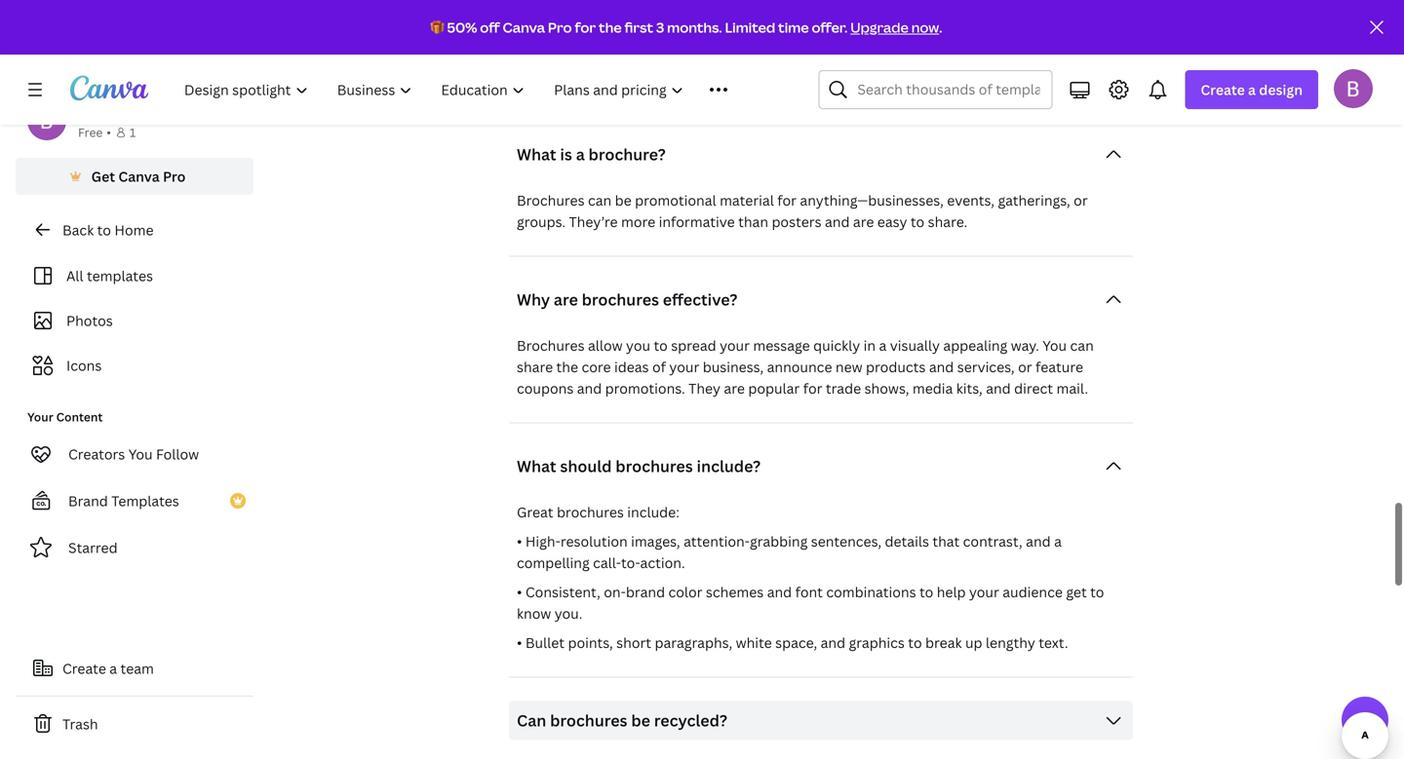 Task type: vqa. For each thing, say whether or not it's contained in the screenshot.
the rightmost can
yes



Task type: describe. For each thing, give the bounding box(es) containing it.
more
[[621, 212, 655, 231]]

to inside brochures allow you to spread your message quickly in a visually appealing way. you can share the core ideas of your business, announce new products and services, or feature coupons and promotions. they are popular for trade shows, media kits, and direct mail.
[[654, 336, 668, 355]]

and inside brochures can be promotional material for anything—businesses, events, gatherings, or groups. they're more informative than posters and are easy to share.
[[825, 212, 850, 231]]

business,
[[703, 358, 764, 376]]

ideas
[[614, 358, 649, 376]]

promotions.
[[605, 379, 685, 398]]

what should brochures include?
[[517, 456, 761, 477]]

call-
[[593, 554, 621, 572]]

create a design button
[[1185, 70, 1318, 109]]

font
[[795, 583, 823, 601]]

brochure?
[[588, 144, 666, 165]]

shows,
[[864, 379, 909, 398]]

images,
[[631, 532, 680, 551]]

creators
[[68, 445, 125, 464]]

for inside brochures allow you to spread your message quickly in a visually appealing way. you can share the core ideas of your business, announce new products and services, or feature coupons and promotions. they are popular for trade shows, media kits, and direct mail.
[[803, 379, 822, 398]]

0 vertical spatial your
[[720, 336, 750, 355]]

brochures can be promotional material for anything—businesses, events, gatherings, or groups. they're more informative than posters and are easy to share.
[[517, 191, 1088, 231]]

you.
[[555, 604, 583, 623]]

brand
[[68, 492, 108, 510]]

photos link
[[27, 302, 242, 339]]

brochures up allow
[[582, 289, 659, 310]]

space,
[[775, 634, 817, 652]]

off
[[480, 18, 500, 37]]

1 horizontal spatial canva
[[503, 18, 545, 37]]

creators you follow
[[68, 445, 199, 464]]

trade
[[826, 379, 861, 398]]

months.
[[667, 18, 722, 37]]

white
[[736, 634, 772, 652]]

and right space,
[[821, 634, 845, 652]]

the inside brochures allow you to spread your message quickly in a visually appealing way. you can share the core ideas of your business, announce new products and services, or feature coupons and promotions. they are popular for trade shows, media kits, and direct mail.
[[556, 358, 578, 376]]

core
[[582, 358, 611, 376]]

appealing
[[943, 336, 1008, 355]]

anything—businesses,
[[800, 191, 944, 209]]

and down core
[[577, 379, 602, 398]]

bullet
[[525, 634, 565, 652]]

text.
[[1039, 634, 1068, 652]]

a inside button
[[109, 660, 117, 678]]

break
[[925, 634, 962, 652]]

are inside brochures allow you to spread your message quickly in a visually appealing way. you can share the core ideas of your business, announce new products and services, or feature coupons and promotions. they are popular for trade shows, media kits, and direct mail.
[[724, 379, 745, 398]]

mail.
[[1056, 379, 1088, 398]]

now
[[911, 18, 939, 37]]

photos
[[66, 312, 113, 330]]

questions,
[[701, 61, 861, 103]]

audience
[[1003, 583, 1063, 601]]

a inside brochures allow you to spread your message quickly in a visually appealing way. you can share the core ideas of your business, announce new products and services, or feature coupons and promotions. they are popular for trade shows, media kits, and direct mail.
[[879, 336, 887, 355]]

are inside dropdown button
[[554, 289, 578, 310]]

include:
[[627, 503, 680, 521]]

great
[[517, 503, 553, 521]]

for for anything—businesses,
[[777, 191, 797, 209]]

can inside brochures can be promotional material for anything—businesses, events, gatherings, or groups. they're more informative than posters and are easy to share.
[[588, 191, 612, 209]]

brochures right can
[[550, 710, 627, 731]]

3
[[656, 18, 664, 37]]

and down services,
[[986, 379, 1011, 398]]

• for • bullet points, short paragraphs, white space, and graphics to break up lengthy text.
[[517, 634, 522, 652]]

products
[[866, 358, 926, 376]]

0 vertical spatial pro
[[548, 18, 572, 37]]

design
[[1259, 80, 1303, 99]]

services,
[[957, 358, 1015, 376]]

• right free
[[107, 124, 111, 140]]

🎁
[[431, 18, 444, 37]]

paragraphs,
[[655, 634, 732, 652]]

short
[[616, 634, 651, 652]]

• high-resolution images, attention-grabbing sentences, details that contrast, and a compelling call-to-action.
[[517, 532, 1062, 572]]

back to home link
[[16, 211, 254, 250]]

all templates
[[66, 267, 153, 285]]

icons link
[[27, 347, 242, 384]]

points,
[[568, 634, 613, 652]]

posters
[[772, 212, 822, 231]]

direct
[[1014, 379, 1053, 398]]

color
[[668, 583, 703, 601]]

brochures allow you to spread your message quickly in a visually appealing way. you can share the core ideas of your business, announce new products and services, or feature coupons and promotions. they are popular for trade shows, media kits, and direct mail.
[[517, 336, 1094, 398]]

upgrade now button
[[850, 18, 939, 37]]

easy
[[877, 212, 907, 231]]

your for your questions, answered
[[623, 61, 695, 103]]

brand
[[626, 583, 665, 601]]

create for create a design
[[1201, 80, 1245, 99]]

can inside brochures allow you to spread your message quickly in a visually appealing way. you can share the core ideas of your business, announce new products and services, or feature coupons and promotions. they are popular for trade shows, media kits, and direct mail.
[[1070, 336, 1094, 355]]

all templates link
[[27, 257, 242, 294]]

content
[[56, 409, 103, 425]]

your inside • consistent, on-brand color schemes and font combinations to help your audience get to know you.
[[969, 583, 999, 601]]

that
[[932, 532, 960, 551]]

brochures for why
[[517, 336, 585, 355]]

follow
[[156, 445, 199, 464]]

schemes
[[706, 583, 764, 601]]

limited
[[725, 18, 775, 37]]

great brochures include:
[[517, 503, 680, 521]]

and inside • consistent, on-brand color schemes and font combinations to help your audience get to know you.
[[767, 583, 792, 601]]

help
[[937, 583, 966, 601]]

get canva pro button
[[16, 158, 254, 195]]

can
[[517, 710, 546, 731]]

and up media
[[929, 358, 954, 376]]

grabbing
[[750, 532, 808, 551]]

to left help
[[919, 583, 933, 601]]

high-
[[525, 532, 561, 551]]

are inside brochures can be promotional material for anything—businesses, events, gatherings, or groups. they're more informative than posters and are easy to share.
[[853, 212, 874, 231]]

back
[[62, 221, 94, 239]]

popular
[[748, 379, 800, 398]]



Task type: locate. For each thing, give the bounding box(es) containing it.
create left team
[[62, 660, 106, 678]]

why are brochures effective?
[[517, 289, 738, 310]]

1 vertical spatial for
[[777, 191, 797, 209]]

contrast,
[[963, 532, 1023, 551]]

to left "break"
[[908, 634, 922, 652]]

back to home
[[62, 221, 154, 239]]

1 horizontal spatial your
[[720, 336, 750, 355]]

1 horizontal spatial pro
[[548, 18, 572, 37]]

brochures inside brochures allow you to spread your message quickly in a visually appealing way. you can share the core ideas of your business, announce new products and services, or feature coupons and promotions. they are popular for trade shows, media kits, and direct mail.
[[517, 336, 585, 355]]

0 vertical spatial the
[[599, 18, 622, 37]]

• bullet points, short paragraphs, white space, and graphics to break up lengthy text.
[[517, 634, 1068, 652]]

0 horizontal spatial canva
[[118, 167, 160, 186]]

create inside button
[[62, 660, 106, 678]]

get canva pro
[[91, 167, 186, 186]]

your for your content
[[27, 409, 53, 425]]

to right easy on the top of page
[[911, 212, 925, 231]]

and down the anything—businesses,
[[825, 212, 850, 231]]

2 horizontal spatial are
[[853, 212, 874, 231]]

1 what from the top
[[517, 144, 556, 165]]

what for what should brochures include?
[[517, 456, 556, 477]]

• for • consistent, on-brand color schemes and font combinations to help your audience get to know you.
[[517, 583, 522, 601]]

are down the anything—businesses,
[[853, 212, 874, 231]]

create for create a team
[[62, 660, 106, 678]]

•
[[107, 124, 111, 140], [517, 532, 522, 551], [517, 583, 522, 601], [517, 634, 522, 652]]

a right in
[[879, 336, 887, 355]]

0 horizontal spatial for
[[575, 18, 596, 37]]

1
[[130, 124, 136, 140]]

brand templates
[[68, 492, 179, 510]]

pro inside button
[[163, 167, 186, 186]]

0 vertical spatial what
[[517, 144, 556, 165]]

for inside brochures can be promotional material for anything—businesses, events, gatherings, or groups. they're more informative than posters and are easy to share.
[[777, 191, 797, 209]]

0 vertical spatial be
[[615, 191, 632, 209]]

than
[[738, 212, 768, 231]]

a inside dropdown button
[[1248, 80, 1256, 99]]

0 vertical spatial or
[[1074, 191, 1088, 209]]

visually
[[890, 336, 940, 355]]

pro up the back to home link
[[163, 167, 186, 186]]

be inside brochures can be promotional material for anything—businesses, events, gatherings, or groups. they're more informative than posters and are easy to share.
[[615, 191, 632, 209]]

0 horizontal spatial can
[[588, 191, 612, 209]]

the left core
[[556, 358, 578, 376]]

1 vertical spatial create
[[62, 660, 106, 678]]

and left font
[[767, 583, 792, 601]]

be for brochures
[[631, 710, 650, 731]]

to inside brochures can be promotional material for anything—businesses, events, gatherings, or groups. they're more informative than posters and are easy to share.
[[911, 212, 925, 231]]

to right back
[[97, 221, 111, 239]]

• left the high-
[[517, 532, 522, 551]]

0 horizontal spatial pro
[[163, 167, 186, 186]]

for left first
[[575, 18, 596, 37]]

1 horizontal spatial or
[[1074, 191, 1088, 209]]

and inside • high-resolution images, attention-grabbing sentences, details that contrast, and a compelling call-to-action.
[[1026, 532, 1051, 551]]

they're
[[569, 212, 618, 231]]

canva
[[503, 18, 545, 37], [118, 167, 160, 186]]

up
[[965, 634, 982, 652]]

1 horizontal spatial can
[[1070, 336, 1094, 355]]

1 vertical spatial or
[[1018, 358, 1032, 376]]

can up "they're"
[[588, 191, 612, 209]]

• inside • consistent, on-brand color schemes and font combinations to help your audience get to know you.
[[517, 583, 522, 601]]

what should brochures include? button
[[509, 447, 1133, 486]]

informative
[[659, 212, 735, 231]]

• for • high-resolution images, attention-grabbing sentences, details that contrast, and a compelling call-to-action.
[[517, 532, 522, 551]]

a inside dropdown button
[[576, 144, 585, 165]]

attention-
[[684, 532, 750, 551]]

trash
[[62, 715, 98, 734]]

1 horizontal spatial are
[[724, 379, 745, 398]]

all
[[66, 267, 83, 285]]

brochures
[[517, 191, 585, 209], [517, 336, 585, 355]]

bob builder image
[[1334, 69, 1373, 108]]

0 horizontal spatial your
[[669, 358, 699, 376]]

your
[[623, 61, 695, 103], [27, 409, 53, 425]]

details
[[885, 532, 929, 551]]

your content
[[27, 409, 103, 425]]

for for the
[[575, 18, 596, 37]]

1 vertical spatial be
[[631, 710, 650, 731]]

brochures for what
[[517, 191, 585, 209]]

what inside dropdown button
[[517, 144, 556, 165]]

time
[[778, 18, 809, 37]]

to
[[911, 212, 925, 231], [97, 221, 111, 239], [654, 336, 668, 355], [919, 583, 933, 601], [1090, 583, 1104, 601], [908, 634, 922, 652]]

recycled?
[[654, 710, 727, 731]]

compelling
[[517, 554, 590, 572]]

or down way.
[[1018, 358, 1032, 376]]

be for can
[[615, 191, 632, 209]]

brochures up groups. at left
[[517, 191, 585, 209]]

what inside dropdown button
[[517, 456, 556, 477]]

get
[[91, 167, 115, 186]]

0 horizontal spatial the
[[556, 358, 578, 376]]

0 horizontal spatial you
[[128, 445, 153, 464]]

2 horizontal spatial for
[[803, 379, 822, 398]]

you
[[626, 336, 650, 355]]

team
[[120, 660, 154, 678]]

sentences,
[[811, 532, 882, 551]]

know
[[517, 604, 551, 623]]

0 vertical spatial can
[[588, 191, 612, 209]]

0 horizontal spatial your
[[27, 409, 53, 425]]

can up feature
[[1070, 336, 1094, 355]]

1 horizontal spatial you
[[1043, 336, 1067, 355]]

• left bullet
[[517, 634, 522, 652]]

on-
[[604, 583, 626, 601]]

0 horizontal spatial are
[[554, 289, 578, 310]]

1 vertical spatial can
[[1070, 336, 1094, 355]]

you left the follow
[[128, 445, 153, 464]]

why are brochures effective? button
[[509, 280, 1133, 319]]

brochures up resolution
[[557, 503, 624, 521]]

your down the 3
[[623, 61, 695, 103]]

what left is at the top left of the page
[[517, 144, 556, 165]]

for
[[575, 18, 596, 37], [777, 191, 797, 209], [803, 379, 822, 398]]

allow
[[588, 336, 623, 355]]

• up 'know'
[[517, 583, 522, 601]]

free
[[78, 124, 103, 140]]

consistent,
[[525, 583, 600, 601]]

canva right off
[[503, 18, 545, 37]]

1 horizontal spatial create
[[1201, 80, 1245, 99]]

of
[[652, 358, 666, 376]]

your right help
[[969, 583, 999, 601]]

a inside • high-resolution images, attention-grabbing sentences, details that contrast, and a compelling call-to-action.
[[1054, 532, 1062, 551]]

1 vertical spatial you
[[128, 445, 153, 464]]

starred
[[68, 539, 118, 557]]

in
[[864, 336, 876, 355]]

what up great
[[517, 456, 556, 477]]

0 vertical spatial you
[[1043, 336, 1067, 355]]

create a team button
[[16, 649, 254, 688]]

what is a brochure? button
[[509, 135, 1133, 174]]

1 vertical spatial pro
[[163, 167, 186, 186]]

they
[[689, 379, 721, 398]]

your
[[720, 336, 750, 355], [669, 358, 699, 376], [969, 583, 999, 601]]

be left recycled?
[[631, 710, 650, 731]]

1 horizontal spatial for
[[777, 191, 797, 209]]

1 vertical spatial the
[[556, 358, 578, 376]]

or right gatherings,
[[1074, 191, 1088, 209]]

or
[[1074, 191, 1088, 209], [1018, 358, 1032, 376]]

answered
[[868, 61, 1019, 103]]

what
[[517, 144, 556, 165], [517, 456, 556, 477]]

what for what is a brochure?
[[517, 144, 556, 165]]

create inside dropdown button
[[1201, 80, 1245, 99]]

2 what from the top
[[517, 456, 556, 477]]

canva right the 'get'
[[118, 167, 160, 186]]

and right the contrast,
[[1026, 532, 1051, 551]]

can brochures be recycled?
[[517, 710, 727, 731]]

None search field
[[818, 70, 1052, 109]]

your questions, answered
[[623, 61, 1019, 103]]

you inside brochures allow you to spread your message quickly in a visually appealing way. you can share the core ideas of your business, announce new products and services, or feature coupons and promotions. they are popular for trade shows, media kits, and direct mail.
[[1043, 336, 1067, 355]]

be
[[615, 191, 632, 209], [631, 710, 650, 731]]

starred link
[[16, 528, 254, 567]]

offer.
[[812, 18, 848, 37]]

canva inside button
[[118, 167, 160, 186]]

1 vertical spatial what
[[517, 456, 556, 477]]

brochures up include:
[[616, 456, 693, 477]]

0 vertical spatial canva
[[503, 18, 545, 37]]

be up more
[[615, 191, 632, 209]]

your down spread
[[669, 358, 699, 376]]

create a team
[[62, 660, 154, 678]]

for down announce at the top right
[[803, 379, 822, 398]]

coupons
[[517, 379, 574, 398]]

spread
[[671, 336, 716, 355]]

a right is at the top left of the page
[[576, 144, 585, 165]]

a up audience
[[1054, 532, 1062, 551]]

0 horizontal spatial or
[[1018, 358, 1032, 376]]

top level navigation element
[[172, 70, 772, 109], [172, 70, 772, 109]]

upgrade
[[850, 18, 909, 37]]

message
[[753, 336, 810, 355]]

free •
[[78, 124, 111, 140]]

1 horizontal spatial the
[[599, 18, 622, 37]]

material
[[720, 191, 774, 209]]

a left design
[[1248, 80, 1256, 99]]

• consistent, on-brand color schemes and font combinations to help your audience get to know you.
[[517, 583, 1104, 623]]

1 brochures from the top
[[517, 191, 585, 209]]

and
[[825, 212, 850, 231], [929, 358, 954, 376], [577, 379, 602, 398], [986, 379, 1011, 398], [1026, 532, 1051, 551], [767, 583, 792, 601], [821, 634, 845, 652]]

0 horizontal spatial create
[[62, 660, 106, 678]]

should
[[560, 456, 612, 477]]

pro right off
[[548, 18, 572, 37]]

icons
[[66, 356, 102, 375]]

groups.
[[517, 212, 566, 231]]

1 vertical spatial are
[[554, 289, 578, 310]]

brochures inside brochures can be promotional material for anything—businesses, events, gatherings, or groups. they're more informative than posters and are easy to share.
[[517, 191, 585, 209]]

1 vertical spatial your
[[669, 358, 699, 376]]

home
[[114, 221, 154, 239]]

0 vertical spatial brochures
[[517, 191, 585, 209]]

1 horizontal spatial your
[[623, 61, 695, 103]]

you
[[1043, 336, 1067, 355], [128, 445, 153, 464]]

templates
[[111, 492, 179, 510]]

• inside • high-resolution images, attention-grabbing sentences, details that contrast, and a compelling call-to-action.
[[517, 532, 522, 551]]

create left design
[[1201, 80, 1245, 99]]

your up business,
[[720, 336, 750, 355]]

2 brochures from the top
[[517, 336, 585, 355]]

resolution
[[561, 532, 628, 551]]

0 vertical spatial create
[[1201, 80, 1245, 99]]

2 vertical spatial your
[[969, 583, 999, 601]]

a left team
[[109, 660, 117, 678]]

50%
[[447, 18, 477, 37]]

to up of
[[654, 336, 668, 355]]

brochures up share
[[517, 336, 585, 355]]

action.
[[640, 554, 685, 572]]

2 horizontal spatial your
[[969, 583, 999, 601]]

1 vertical spatial brochures
[[517, 336, 585, 355]]

be inside dropdown button
[[631, 710, 650, 731]]

to right 'get'
[[1090, 583, 1104, 601]]

brochures
[[582, 289, 659, 310], [616, 456, 693, 477], [557, 503, 624, 521], [550, 710, 627, 731]]

2 vertical spatial are
[[724, 379, 745, 398]]

you up feature
[[1043, 336, 1067, 355]]

Search search field
[[857, 71, 1040, 108]]

🎁 50% off canva pro for the first 3 months. limited time offer. upgrade now .
[[431, 18, 942, 37]]

your left content
[[27, 409, 53, 425]]

0 vertical spatial your
[[623, 61, 695, 103]]

for up the posters
[[777, 191, 797, 209]]

why
[[517, 289, 550, 310]]

templates
[[87, 267, 153, 285]]

can
[[588, 191, 612, 209], [1070, 336, 1094, 355]]

or inside brochures allow you to spread your message quickly in a visually appealing way. you can share the core ideas of your business, announce new products and services, or feature coupons and promotions. they are popular for trade shows, media kits, and direct mail.
[[1018, 358, 1032, 376]]

1 vertical spatial your
[[27, 409, 53, 425]]

0 vertical spatial are
[[853, 212, 874, 231]]

1 vertical spatial canva
[[118, 167, 160, 186]]

0 vertical spatial for
[[575, 18, 596, 37]]

are right why
[[554, 289, 578, 310]]

2 vertical spatial for
[[803, 379, 822, 398]]

are down business,
[[724, 379, 745, 398]]

or inside brochures can be promotional material for anything—businesses, events, gatherings, or groups. they're more informative than posters and are easy to share.
[[1074, 191, 1088, 209]]

the left first
[[599, 18, 622, 37]]

media
[[913, 379, 953, 398]]



